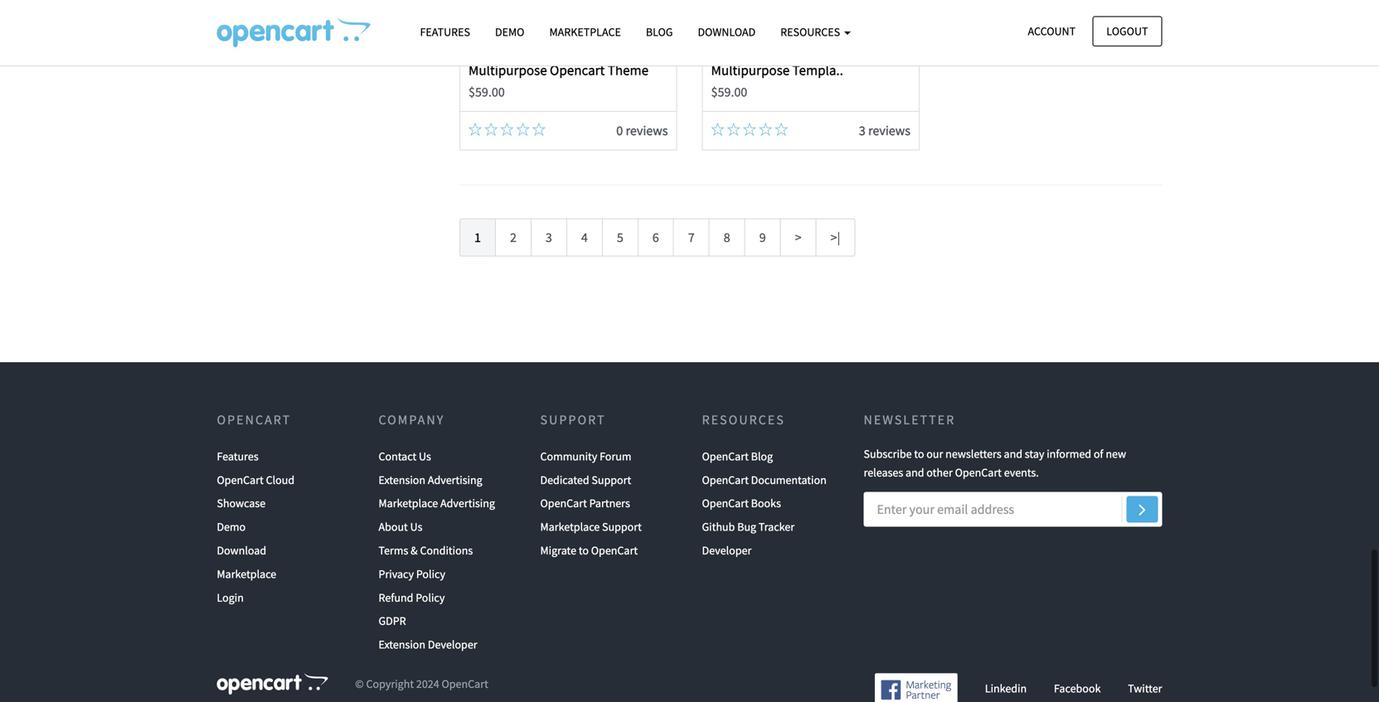 Task type: locate. For each thing, give the bounding box(es) containing it.
blog up theme
[[646, 24, 673, 39]]

opencart partners link
[[540, 492, 630, 516]]

bug
[[738, 520, 757, 535]]

support down partners
[[602, 520, 642, 535]]

2 $59.00 from the left
[[711, 84, 748, 100]]

0 vertical spatial download link
[[686, 17, 768, 47]]

marketplace up about us
[[379, 496, 438, 511]]

demo left advanced
[[495, 24, 525, 39]]

0
[[617, 122, 623, 139]]

0 horizontal spatial blog
[[646, 24, 673, 39]]

0 vertical spatial marketplace link
[[537, 17, 634, 47]]

extension down gdpr link
[[379, 638, 426, 653]]

1 horizontal spatial -
[[782, 39, 786, 56]]

1 - from the left
[[537, 39, 541, 56]]

developer up the 2024
[[428, 638, 478, 653]]

developer down github
[[702, 543, 752, 558]]

us inside "about us" link
[[410, 520, 423, 535]]

1 horizontal spatial &
[[859, 39, 867, 56]]

policy down privacy policy link on the bottom left of page
[[416, 590, 445, 605]]

opencart partners
[[540, 496, 630, 511]]

to for migrate
[[579, 543, 589, 558]]

opencart down opencart blog link
[[702, 473, 749, 488]]

marketplace up login
[[217, 567, 276, 582]]

support up "community" in the left of the page
[[540, 412, 606, 429]]

& right responsive
[[859, 39, 867, 56]]

1 vertical spatial advertising
[[441, 496, 495, 511]]

2 policy from the top
[[416, 590, 445, 605]]

1 vertical spatial developer
[[428, 638, 478, 653]]

opencart for opencart
[[217, 412, 291, 429]]

advertising
[[428, 473, 483, 488], [441, 496, 495, 511]]

0 vertical spatial policy
[[416, 567, 446, 582]]

0 horizontal spatial features link
[[217, 445, 259, 469]]

logout link
[[1093, 16, 1163, 46]]

1 multipurpose from the left
[[469, 62, 547, 79]]

cyberstore - advanced multipurpose opencart theme link
[[469, 39, 649, 79]]

opencart extensions image
[[217, 17, 370, 47]]

1 horizontal spatial features
[[420, 24, 470, 39]]

1 vertical spatial extension
[[379, 638, 426, 653]]

1 $59.00 from the left
[[469, 84, 505, 100]]

extension
[[379, 473, 426, 488], [379, 638, 426, 653]]

0 vertical spatial 3
[[859, 122, 866, 139]]

privacy policy
[[379, 567, 446, 582]]

cyberstore - advanced multipurpose opencart theme image
[[461, 0, 676, 27]]

1 vertical spatial support
[[592, 473, 632, 488]]

extension developer link
[[379, 633, 478, 657]]

$59.00 down the chameleon
[[711, 84, 748, 100]]

- left advanced
[[537, 39, 541, 56]]

support up partners
[[592, 473, 632, 488]]

terms & conditions link
[[379, 539, 473, 563]]

marketplace link up login
[[217, 563, 276, 586]]

features link
[[408, 17, 483, 47], [217, 445, 259, 469]]

marketplace for marketplace advertising
[[379, 496, 438, 511]]

1 vertical spatial us
[[410, 520, 423, 535]]

download link for blog
[[686, 17, 768, 47]]

0 horizontal spatial -
[[537, 39, 541, 56]]

0 vertical spatial demo
[[495, 24, 525, 39]]

0 horizontal spatial features
[[217, 449, 259, 464]]

to left our
[[915, 447, 925, 462]]

3 for 3 reviews
[[859, 122, 866, 139]]

demo link
[[483, 17, 537, 47], [217, 516, 246, 539]]

1 vertical spatial download
[[217, 543, 266, 558]]

1 horizontal spatial features link
[[408, 17, 483, 47]]

2 vertical spatial support
[[602, 520, 642, 535]]

features for opencart cloud
[[217, 449, 259, 464]]

resources
[[781, 24, 843, 39], [702, 412, 785, 429]]

features link for opencart cloud
[[217, 445, 259, 469]]

0 vertical spatial us
[[419, 449, 431, 464]]

0 vertical spatial features link
[[408, 17, 483, 47]]

migrate to opencart
[[540, 543, 638, 558]]

2 multipurpose from the left
[[711, 62, 790, 79]]

multipurpose inside 'chameleon - responsive & multipurpose templa.. $59.00'
[[711, 62, 790, 79]]

0 horizontal spatial developer
[[428, 638, 478, 653]]

1 horizontal spatial demo
[[495, 24, 525, 39]]

opencart for opencart partners
[[540, 496, 587, 511]]

facebook marketing partner image
[[875, 674, 958, 703]]

star light o image
[[469, 123, 482, 136], [485, 123, 498, 136], [517, 123, 530, 136], [727, 123, 741, 136], [759, 123, 772, 136]]

community forum link
[[540, 445, 632, 469]]

0 vertical spatial demo link
[[483, 17, 537, 47]]

dedicated
[[540, 473, 590, 488]]

marketplace support
[[540, 520, 642, 535]]

support for dedicated
[[592, 473, 632, 488]]

opencart for opencart books
[[702, 496, 749, 511]]

& right terms
[[411, 543, 418, 558]]

- inside 'chameleon - responsive & multipurpose templa.. $59.00'
[[782, 39, 786, 56]]

0 vertical spatial to
[[915, 447, 925, 462]]

us for about us
[[410, 520, 423, 535]]

0 vertical spatial features
[[420, 24, 470, 39]]

books
[[751, 496, 781, 511]]

marketplace link up opencart
[[537, 17, 634, 47]]

opencart
[[550, 62, 605, 79]]

multipurpose down the chameleon
[[711, 62, 790, 79]]

1 horizontal spatial and
[[1004, 447, 1023, 462]]

>|
[[831, 229, 841, 246]]

opencart down dedicated
[[540, 496, 587, 511]]

1 vertical spatial to
[[579, 543, 589, 558]]

star light o image
[[501, 123, 514, 136], [532, 123, 546, 136], [711, 123, 725, 136], [743, 123, 757, 136], [775, 123, 788, 136]]

multipurpose
[[469, 62, 547, 79], [711, 62, 790, 79]]

advertising down extension advertising link
[[441, 496, 495, 511]]

& inside 'chameleon - responsive & multipurpose templa.. $59.00'
[[859, 39, 867, 56]]

and up events.
[[1004, 447, 1023, 462]]

us inside 'contact us' "link"
[[419, 449, 431, 464]]

1 horizontal spatial download
[[698, 24, 756, 39]]

$59.00 down cyberstore
[[469, 84, 505, 100]]

marketplace inside "link"
[[379, 496, 438, 511]]

opencart up the showcase
[[217, 473, 264, 488]]

opencart
[[217, 412, 291, 429], [702, 449, 749, 464], [955, 465, 1002, 480], [217, 473, 264, 488], [702, 473, 749, 488], [540, 496, 587, 511], [702, 496, 749, 511], [591, 543, 638, 558], [442, 677, 488, 692]]

0 horizontal spatial demo
[[217, 520, 246, 535]]

2 - from the left
[[782, 39, 786, 56]]

demo link down the showcase
[[217, 516, 246, 539]]

opencart up opencart documentation
[[702, 449, 749, 464]]

0 horizontal spatial download link
[[217, 539, 266, 563]]

multipurpose inside cyberstore - advanced multipurpose opencart theme $59.00
[[469, 62, 547, 79]]

us right about
[[410, 520, 423, 535]]

privacy
[[379, 567, 414, 582]]

policy
[[416, 567, 446, 582], [416, 590, 445, 605]]

0 vertical spatial resources
[[781, 24, 843, 39]]

refund policy
[[379, 590, 445, 605]]

resources up opencart blog
[[702, 412, 785, 429]]

1 vertical spatial demo
[[217, 520, 246, 535]]

developer link
[[702, 539, 752, 563]]

3 inside 3 link
[[546, 229, 552, 246]]

0 vertical spatial support
[[540, 412, 606, 429]]

advertising for marketplace advertising
[[441, 496, 495, 511]]

opencart cloud
[[217, 473, 295, 488]]

and left other
[[906, 465, 925, 480]]

1 vertical spatial demo link
[[217, 516, 246, 539]]

1 policy from the top
[[416, 567, 446, 582]]

responsive
[[789, 39, 856, 56]]

© copyright 2024 opencart
[[355, 677, 488, 692]]

4 link
[[566, 219, 603, 257]]

opencart down newsletters
[[955, 465, 1002, 480]]

demo down showcase link at the bottom of the page
[[217, 520, 246, 535]]

marketplace link
[[537, 17, 634, 47], [217, 563, 276, 586]]

- left responsive
[[782, 39, 786, 56]]

&
[[859, 39, 867, 56], [411, 543, 418, 558]]

community forum
[[540, 449, 632, 464]]

us up "extension advertising"
[[419, 449, 431, 464]]

opencart up github
[[702, 496, 749, 511]]

opencart up opencart cloud
[[217, 412, 291, 429]]

download link for demo
[[217, 539, 266, 563]]

0 horizontal spatial 3
[[546, 229, 552, 246]]

0 vertical spatial &
[[859, 39, 867, 56]]

1 horizontal spatial multipurpose
[[711, 62, 790, 79]]

0 vertical spatial blog
[[646, 24, 673, 39]]

0 vertical spatial download
[[698, 24, 756, 39]]

5 star light o image from the left
[[759, 123, 772, 136]]

0 horizontal spatial $59.00
[[469, 84, 505, 100]]

our
[[927, 447, 944, 462]]

marketplace up opencart
[[550, 24, 621, 39]]

blog up opencart documentation
[[751, 449, 773, 464]]

account
[[1028, 24, 1076, 39]]

about us link
[[379, 516, 423, 539]]

1 vertical spatial and
[[906, 465, 925, 480]]

0 horizontal spatial reviews
[[626, 122, 668, 139]]

company
[[379, 412, 445, 429]]

0 vertical spatial developer
[[702, 543, 752, 558]]

features inside 'link'
[[420, 24, 470, 39]]

advertising inside "link"
[[441, 496, 495, 511]]

0 vertical spatial advertising
[[428, 473, 483, 488]]

download for blog
[[698, 24, 756, 39]]

1 horizontal spatial download link
[[686, 17, 768, 47]]

- for cyberstore
[[537, 39, 541, 56]]

to down "marketplace support" link
[[579, 543, 589, 558]]

opencart blog
[[702, 449, 773, 464]]

newsletter
[[864, 412, 956, 429]]

cloud
[[266, 473, 295, 488]]

to inside the "subscribe to our newsletters and stay informed of new releases and other opencart events."
[[915, 447, 925, 462]]

blog
[[646, 24, 673, 39], [751, 449, 773, 464]]

0 vertical spatial extension
[[379, 473, 426, 488]]

0 vertical spatial and
[[1004, 447, 1023, 462]]

reviews for cyberstore - advanced multipurpose opencart theme
[[626, 122, 668, 139]]

3 star light o image from the left
[[517, 123, 530, 136]]

0 horizontal spatial &
[[411, 543, 418, 558]]

resources up templa..
[[781, 24, 843, 39]]

developer
[[702, 543, 752, 558], [428, 638, 478, 653]]

tracker
[[759, 520, 795, 535]]

facebook
[[1054, 682, 1101, 696]]

multipurpose down cyberstore
[[469, 62, 547, 79]]

about
[[379, 520, 408, 535]]

1 vertical spatial download link
[[217, 539, 266, 563]]

migrate
[[540, 543, 577, 558]]

1 horizontal spatial to
[[915, 447, 925, 462]]

0 horizontal spatial download
[[217, 543, 266, 558]]

policy down terms & conditions link
[[416, 567, 446, 582]]

cyberstore
[[469, 39, 534, 56]]

1 vertical spatial features
[[217, 449, 259, 464]]

$59.00 inside cyberstore - advanced multipurpose opencart theme $59.00
[[469, 84, 505, 100]]

8
[[724, 229, 731, 246]]

7
[[688, 229, 695, 246]]

9 link
[[745, 219, 781, 257]]

-
[[537, 39, 541, 56], [782, 39, 786, 56]]

0 horizontal spatial to
[[579, 543, 589, 558]]

releases
[[864, 465, 904, 480]]

opencart inside 'link'
[[540, 496, 587, 511]]

1 horizontal spatial blog
[[751, 449, 773, 464]]

about us
[[379, 520, 423, 535]]

1 vertical spatial policy
[[416, 590, 445, 605]]

2 extension from the top
[[379, 638, 426, 653]]

1 horizontal spatial 3
[[859, 122, 866, 139]]

gdpr
[[379, 614, 406, 629]]

2 link
[[495, 219, 532, 257]]

github
[[702, 520, 735, 535]]

marketplace for marketplace support
[[540, 520, 600, 535]]

2 reviews from the left
[[869, 122, 911, 139]]

1 horizontal spatial $59.00
[[711, 84, 748, 100]]

login
[[217, 590, 244, 605]]

advertising for extension advertising
[[428, 473, 483, 488]]

- for chameleon
[[782, 39, 786, 56]]

1 vertical spatial marketplace link
[[217, 563, 276, 586]]

download right blog link
[[698, 24, 756, 39]]

1
[[475, 229, 481, 246]]

1 horizontal spatial reviews
[[869, 122, 911, 139]]

1 extension from the top
[[379, 473, 426, 488]]

1 reviews from the left
[[626, 122, 668, 139]]

newsletters
[[946, 447, 1002, 462]]

download
[[698, 24, 756, 39], [217, 543, 266, 558]]

refund policy link
[[379, 586, 445, 610]]

features
[[420, 24, 470, 39], [217, 449, 259, 464]]

$59.00 inside 'chameleon - responsive & multipurpose templa.. $59.00'
[[711, 84, 748, 100]]

download down showcase link at the bottom of the page
[[217, 543, 266, 558]]

download link
[[686, 17, 768, 47], [217, 539, 266, 563]]

policy inside 'link'
[[416, 590, 445, 605]]

3 star light o image from the left
[[711, 123, 725, 136]]

0 horizontal spatial multipurpose
[[469, 62, 547, 79]]

marketplace for the leftmost the marketplace link
[[217, 567, 276, 582]]

demo link left advanced
[[483, 17, 537, 47]]

extension down 'contact us' "link"
[[379, 473, 426, 488]]

logout
[[1107, 24, 1149, 39]]

marketplace up the migrate at the bottom of page
[[540, 520, 600, 535]]

>| link
[[816, 219, 856, 257]]

marketplace for the rightmost the marketplace link
[[550, 24, 621, 39]]

advertising up marketplace advertising
[[428, 473, 483, 488]]

1 vertical spatial 3
[[546, 229, 552, 246]]

- inside cyberstore - advanced multipurpose opencart theme $59.00
[[537, 39, 541, 56]]

1 vertical spatial features link
[[217, 445, 259, 469]]

0 horizontal spatial demo link
[[217, 516, 246, 539]]



Task type: vqa. For each thing, say whether or not it's contained in the screenshot.
Blog "link" at top
yes



Task type: describe. For each thing, give the bounding box(es) containing it.
marketplace advertising
[[379, 496, 495, 511]]

opencart image
[[217, 674, 328, 695]]

4 star light o image from the left
[[743, 123, 757, 136]]

1 vertical spatial blog
[[751, 449, 773, 464]]

twitter
[[1128, 682, 1163, 696]]

0 horizontal spatial marketplace link
[[217, 563, 276, 586]]

opencart books link
[[702, 492, 781, 516]]

extension for extension developer
[[379, 638, 426, 653]]

5 star light o image from the left
[[775, 123, 788, 136]]

migrate to opencart link
[[540, 539, 638, 563]]

account link
[[1014, 16, 1090, 46]]

theme
[[608, 62, 649, 79]]

forum
[[600, 449, 632, 464]]

opencart cloud link
[[217, 469, 295, 492]]

5
[[617, 229, 624, 246]]

6
[[653, 229, 659, 246]]

0 horizontal spatial and
[[906, 465, 925, 480]]

advanced
[[544, 39, 602, 56]]

1 horizontal spatial developer
[[702, 543, 752, 558]]

github bug tracker link
[[702, 516, 795, 539]]

documentation
[[751, 473, 827, 488]]

2
[[510, 229, 517, 246]]

extension advertising
[[379, 473, 483, 488]]

refund
[[379, 590, 413, 605]]

2024
[[416, 677, 439, 692]]

login link
[[217, 586, 244, 610]]

chameleon
[[711, 39, 779, 56]]

new
[[1106, 447, 1127, 462]]

features for demo
[[420, 24, 470, 39]]

3 for 3
[[546, 229, 552, 246]]

opencart books
[[702, 496, 781, 511]]

marketplace advertising link
[[379, 492, 495, 516]]

2 star light o image from the left
[[532, 123, 546, 136]]

resources link
[[768, 17, 864, 47]]

1 star light o image from the left
[[501, 123, 514, 136]]

linkedin link
[[985, 682, 1027, 696]]

subscribe to our newsletters and stay informed of new releases and other opencart events.
[[864, 447, 1127, 480]]

extension developer
[[379, 638, 478, 653]]

6 link
[[638, 219, 674, 257]]

policy for refund policy
[[416, 590, 445, 605]]

subscribe
[[864, 447, 912, 462]]

templa..
[[793, 62, 844, 79]]

extension advertising link
[[379, 469, 483, 492]]

partners
[[590, 496, 630, 511]]

terms & conditions
[[379, 543, 473, 558]]

stay
[[1025, 447, 1045, 462]]

policy for privacy policy
[[416, 567, 446, 582]]

twitter link
[[1128, 682, 1163, 696]]

>
[[795, 229, 802, 246]]

developer inside the extension developer link
[[428, 638, 478, 653]]

copyright
[[366, 677, 414, 692]]

opencart right the 2024
[[442, 677, 488, 692]]

resources inside "link"
[[781, 24, 843, 39]]

opencart for opencart blog
[[702, 449, 749, 464]]

opencart blog link
[[702, 445, 773, 469]]

1 vertical spatial resources
[[702, 412, 785, 429]]

$59.00 for cyberstore - advanced multipurpose opencart theme
[[469, 84, 505, 100]]

extension for extension advertising
[[379, 473, 426, 488]]

©
[[355, 677, 364, 692]]

marketplace support link
[[540, 516, 642, 539]]

of
[[1094, 447, 1104, 462]]

other
[[927, 465, 953, 480]]

reviews for chameleon - responsive & multipurpose templa..
[[869, 122, 911, 139]]

features link for demo
[[408, 17, 483, 47]]

support for marketplace
[[602, 520, 642, 535]]

8 link
[[709, 219, 745, 257]]

us for contact us
[[419, 449, 431, 464]]

github bug tracker
[[702, 520, 795, 535]]

contact us link
[[379, 445, 431, 469]]

opencart documentation link
[[702, 469, 827, 492]]

opencart documentation
[[702, 473, 827, 488]]

3 reviews
[[859, 122, 911, 139]]

angle right image
[[1139, 500, 1146, 520]]

conditions
[[420, 543, 473, 558]]

cyberstore - advanced multipurpose opencart theme $59.00
[[469, 39, 649, 100]]

4 star light o image from the left
[[727, 123, 741, 136]]

0 reviews
[[617, 122, 668, 139]]

opencart for opencart cloud
[[217, 473, 264, 488]]

3 link
[[531, 219, 567, 257]]

showcase
[[217, 496, 266, 511]]

informed
[[1047, 447, 1092, 462]]

terms
[[379, 543, 408, 558]]

1 horizontal spatial demo link
[[483, 17, 537, 47]]

chameleon - responsive & multipurpose templa.. link
[[711, 39, 867, 79]]

9
[[760, 229, 766, 246]]

dedicated support
[[540, 473, 632, 488]]

1 vertical spatial &
[[411, 543, 418, 558]]

1 star light o image from the left
[[469, 123, 482, 136]]

events.
[[1004, 465, 1039, 480]]

Enter your email address text field
[[864, 493, 1163, 527]]

7 link
[[673, 219, 710, 257]]

chameleon - responsive & multipurpose templa.. image
[[703, 0, 919, 27]]

showcase link
[[217, 492, 266, 516]]

facebook link
[[1054, 682, 1101, 696]]

linkedin
[[985, 682, 1027, 696]]

1 horizontal spatial marketplace link
[[537, 17, 634, 47]]

download for demo
[[217, 543, 266, 558]]

2 star light o image from the left
[[485, 123, 498, 136]]

to for subscribe
[[915, 447, 925, 462]]

> link
[[780, 219, 817, 257]]

community
[[540, 449, 598, 464]]

opencart down "marketplace support" link
[[591, 543, 638, 558]]

5 link
[[602, 219, 639, 257]]

privacy policy link
[[379, 563, 446, 586]]

opencart inside the "subscribe to our newsletters and stay informed of new releases and other opencart events."
[[955, 465, 1002, 480]]

contact us
[[379, 449, 431, 464]]

opencart for opencart documentation
[[702, 473, 749, 488]]

dedicated support link
[[540, 469, 632, 492]]

blog link
[[634, 17, 686, 47]]

4
[[581, 229, 588, 246]]

$59.00 for chameleon - responsive & multipurpose templa..
[[711, 84, 748, 100]]



